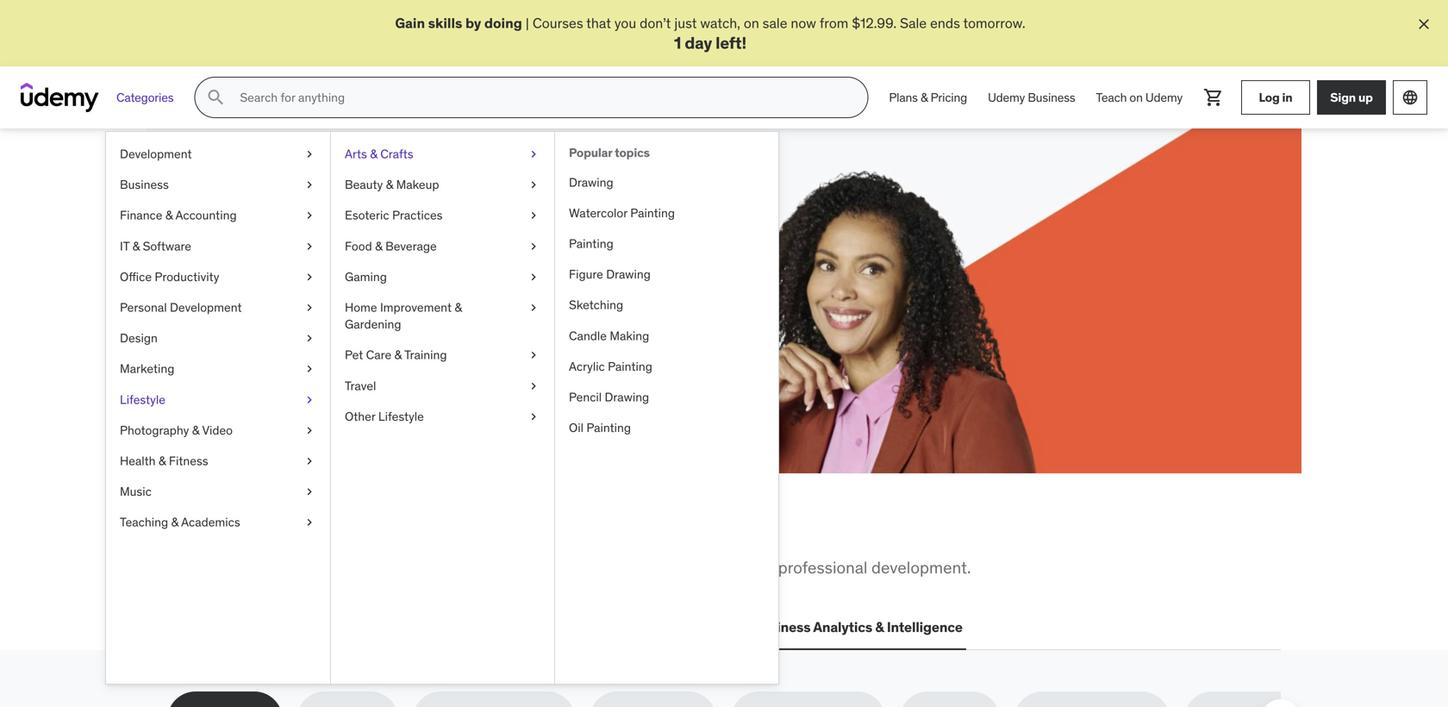 Task type: describe. For each thing, give the bounding box(es) containing it.
gaming
[[345, 269, 387, 285]]

other
[[345, 409, 376, 424]]

business analytics & intelligence button
[[749, 607, 967, 648]]

the
[[213, 514, 256, 550]]

choose a language image
[[1402, 89, 1420, 106]]

analytics
[[814, 619, 873, 636]]

popular
[[569, 145, 613, 161]]

xsmall image for music
[[303, 484, 316, 500]]

other lifestyle
[[345, 409, 424, 424]]

& for pricing
[[921, 90, 928, 105]]

xsmall image for teaching & academics
[[303, 514, 316, 531]]

all
[[167, 514, 208, 550]]

sketching
[[569, 297, 624, 313]]

shopping cart with 0 items image
[[1204, 87, 1225, 108]]

pencil
[[569, 390, 602, 405]]

photography
[[120, 423, 189, 438]]

business for business
[[120, 177, 169, 193]]

workplace
[[262, 557, 337, 578]]

food & beverage link
[[331, 231, 555, 262]]

pet
[[345, 347, 363, 363]]

xsmall image for marketing
[[303, 361, 316, 378]]

1 horizontal spatial skills
[[341, 557, 378, 578]]

plans & pricing
[[889, 90, 968, 105]]

$12.99. for |
[[852, 14, 897, 32]]

xsmall image for health & fitness
[[303, 453, 316, 470]]

& for video
[[192, 423, 200, 438]]

music link
[[106, 477, 330, 507]]

& for crafts
[[370, 146, 378, 162]]

xsmall image for home improvement & gardening
[[527, 299, 541, 316]]

data science
[[525, 619, 609, 636]]

teaching & academics link
[[106, 507, 330, 538]]

topics,
[[470, 557, 519, 578]]

travel link
[[331, 371, 555, 401]]

now
[[791, 14, 817, 32]]

& for software
[[132, 238, 140, 254]]

gain skills by doing | courses that you don't just watch, on sale now from $12.99. sale ends tomorrow. 1 day left!
[[395, 14, 1026, 53]]

productivity
[[155, 269, 219, 285]]

1 horizontal spatial lifestyle
[[379, 409, 424, 424]]

personal development
[[120, 300, 242, 315]]

it certifications
[[310, 619, 412, 636]]

supports
[[609, 557, 674, 578]]

personal development link
[[106, 292, 330, 323]]

xsmall image for it & software
[[303, 238, 316, 255]]

0 vertical spatial lifestyle
[[120, 392, 166, 407]]

0 vertical spatial drawing
[[569, 175, 614, 190]]

watercolor painting
[[569, 205, 675, 221]]

photography & video link
[[106, 415, 330, 446]]

0 horizontal spatial skills
[[261, 514, 335, 550]]

teach
[[1097, 90, 1127, 105]]

you inside all the skills you need in one place from critical workplace skills to technical topics, our catalog supports well-rounded professional development.
[[340, 514, 390, 550]]

candle
[[569, 328, 607, 344]]

xsmall image for esoteric practices
[[527, 207, 541, 224]]

beauty & makeup link
[[331, 170, 555, 200]]

need
[[395, 514, 461, 550]]

tomorrow. for save)
[[356, 300, 419, 318]]

figure drawing
[[569, 267, 651, 282]]

painting up "figure"
[[569, 236, 614, 252]]

marketing link
[[106, 354, 330, 385]]

by
[[466, 14, 481, 32]]

xsmall image for other lifestyle
[[527, 408, 541, 425]]

xsmall image for design
[[303, 330, 316, 347]]

teaching & academics
[[120, 515, 240, 530]]

learn, practice, succeed (and save) courses for every skill in your learning journey, starting at $12.99. sale ends tomorrow.
[[229, 204, 565, 318]]

critical
[[209, 557, 258, 578]]

at
[[229, 300, 242, 318]]

practices
[[392, 208, 443, 223]]

travel
[[345, 378, 376, 394]]

up
[[1359, 90, 1374, 105]]

candle making
[[569, 328, 650, 344]]

sign up link
[[1318, 80, 1387, 115]]

health & fitness link
[[106, 446, 330, 477]]

log in
[[1260, 90, 1293, 105]]

1
[[674, 32, 682, 53]]

|
[[526, 14, 529, 32]]

it & software
[[120, 238, 191, 254]]

sign up
[[1331, 90, 1374, 105]]

gain
[[395, 14, 425, 32]]

painting for watercolor painting
[[631, 205, 675, 221]]

udemy business link
[[978, 77, 1086, 118]]

pencil drawing
[[569, 390, 650, 405]]

arts & crafts element
[[555, 132, 779, 684]]

certifications
[[324, 619, 412, 636]]

drawing link
[[555, 167, 779, 198]]

doing
[[485, 14, 522, 32]]

udemy business
[[988, 90, 1076, 105]]

development inside the development link
[[120, 146, 192, 162]]

& right care on the left of page
[[395, 347, 402, 363]]

& inside button
[[876, 619, 884, 636]]

business link
[[106, 170, 330, 200]]

categories button
[[106, 77, 184, 118]]

xsmall image for finance & accounting
[[303, 207, 316, 224]]

sale
[[763, 14, 788, 32]]

software
[[143, 238, 191, 254]]

courses for doing
[[533, 14, 584, 32]]

categories
[[116, 90, 174, 105]]

& for fitness
[[159, 453, 166, 469]]

on inside teach on udemy "link"
[[1130, 90, 1143, 105]]

xsmall image for office productivity
[[303, 269, 316, 286]]

accounting
[[175, 208, 237, 223]]

sale for save)
[[293, 300, 320, 318]]

beauty & makeup
[[345, 177, 439, 193]]

on inside gain skills by doing | courses that you don't just watch, on sale now from $12.99. sale ends tomorrow. 1 day left!
[[744, 14, 760, 32]]

don't
[[640, 14, 671, 32]]

arts & crafts
[[345, 146, 414, 162]]

log
[[1260, 90, 1280, 105]]

udemy image
[[21, 83, 99, 112]]

save)
[[295, 238, 363, 274]]

& for academics
[[171, 515, 179, 530]]

beverage
[[386, 238, 437, 254]]

acrylic
[[569, 359, 605, 374]]

crafts
[[381, 146, 414, 162]]

day
[[685, 32, 712, 53]]

home improvement & gardening
[[345, 300, 462, 332]]

you inside gain skills by doing | courses that you don't just watch, on sale now from $12.99. sale ends tomorrow. 1 day left!
[[615, 14, 637, 32]]

business for business analytics & intelligence
[[753, 619, 811, 636]]



Task type: locate. For each thing, give the bounding box(es) containing it.
courses inside gain skills by doing | courses that you don't just watch, on sale now from $12.99. sale ends tomorrow. 1 day left!
[[533, 14, 584, 32]]

topics
[[615, 145, 650, 161]]

& inside "link"
[[386, 177, 393, 193]]

fitness
[[169, 453, 208, 469]]

painting down making
[[608, 359, 653, 374]]

home
[[345, 300, 377, 315]]

xsmall image inside office productivity link
[[303, 269, 316, 286]]

0 vertical spatial $12.99.
[[852, 14, 897, 32]]

xsmall image inside design link
[[303, 330, 316, 347]]

skills up workplace
[[261, 514, 335, 550]]

it for it & software
[[120, 238, 130, 254]]

in up topics,
[[466, 514, 492, 550]]

xsmall image for beauty & makeup
[[527, 177, 541, 194]]

xsmall image for lifestyle
[[303, 391, 316, 408]]

it certifications button
[[306, 607, 415, 648]]

esoteric practices link
[[331, 200, 555, 231]]

xsmall image for arts & crafts
[[527, 146, 541, 163]]

ends up pricing
[[931, 14, 961, 32]]

&
[[921, 90, 928, 105], [370, 146, 378, 162], [386, 177, 393, 193], [165, 208, 173, 223], [132, 238, 140, 254], [375, 238, 383, 254], [455, 300, 462, 315], [395, 347, 402, 363], [192, 423, 200, 438], [159, 453, 166, 469], [171, 515, 179, 530], [876, 619, 884, 636]]

xsmall image inside arts & crafts link
[[527, 146, 541, 163]]

one
[[497, 514, 547, 550]]

tomorrow. for |
[[964, 14, 1026, 32]]

2 horizontal spatial in
[[1283, 90, 1293, 105]]

lifestyle down marketing on the left bottom of page
[[120, 392, 166, 407]]

xsmall image inside travel 'link'
[[527, 378, 541, 395]]

you up to
[[340, 514, 390, 550]]

design link
[[106, 323, 330, 354]]

it left certifications
[[310, 619, 321, 636]]

in inside all the skills you need in one place from critical workplace skills to technical topics, our catalog supports well-rounded professional development.
[[466, 514, 492, 550]]

xsmall image inside the "it & software" link
[[303, 238, 316, 255]]

finance
[[120, 208, 163, 223]]

health
[[120, 453, 156, 469]]

& up office
[[132, 238, 140, 254]]

drawing for figure
[[606, 267, 651, 282]]

painting
[[631, 205, 675, 221], [569, 236, 614, 252], [608, 359, 653, 374], [587, 420, 631, 436]]

& for makeup
[[386, 177, 393, 193]]

xsmall image for business
[[303, 177, 316, 194]]

& inside home improvement & gardening
[[455, 300, 462, 315]]

painting for oil painting
[[587, 420, 631, 436]]

1 horizontal spatial you
[[615, 14, 637, 32]]

courses up at on the top
[[229, 281, 280, 299]]

$12.99. down "for"
[[245, 300, 290, 318]]

technical
[[400, 557, 467, 578]]

it inside it certifications 'button'
[[310, 619, 321, 636]]

courses right "|"
[[533, 14, 584, 32]]

$12.99. right from
[[852, 14, 897, 32]]

xsmall image for food & beverage
[[527, 238, 541, 255]]

health & fitness
[[120, 453, 208, 469]]

xsmall image inside home improvement & gardening link
[[527, 299, 541, 316]]

sale
[[900, 14, 927, 32], [293, 300, 320, 318]]

0 vertical spatial on
[[744, 14, 760, 32]]

plans
[[889, 90, 918, 105]]

1 horizontal spatial ends
[[931, 14, 961, 32]]

in inside learn, practice, succeed (and save) courses for every skill in your learning journey, starting at $12.99. sale ends tomorrow.
[[368, 281, 379, 299]]

xsmall image for pet care & training
[[527, 347, 541, 364]]

xsmall image inside pet care & training link
[[527, 347, 541, 364]]

care
[[366, 347, 392, 363]]

on right teach
[[1130, 90, 1143, 105]]

0 horizontal spatial tomorrow.
[[356, 300, 419, 318]]

0 horizontal spatial sale
[[293, 300, 320, 318]]

1 vertical spatial tomorrow.
[[356, 300, 419, 318]]

xsmall image for gaming
[[527, 269, 541, 286]]

xsmall image
[[527, 146, 541, 163], [527, 177, 541, 194], [303, 207, 316, 224], [303, 238, 316, 255], [303, 269, 316, 286], [527, 269, 541, 286], [527, 299, 541, 316], [527, 347, 541, 364], [527, 378, 541, 395], [303, 391, 316, 408], [527, 408, 541, 425], [303, 422, 316, 439], [303, 453, 316, 470], [303, 484, 316, 500]]

udemy inside "link"
[[1146, 90, 1183, 105]]

painting inside "link"
[[587, 420, 631, 436]]

skills left by
[[428, 14, 463, 32]]

left!
[[716, 32, 747, 53]]

1 vertical spatial business
[[120, 177, 169, 193]]

ends for save)
[[323, 300, 353, 318]]

in right log
[[1283, 90, 1293, 105]]

1 vertical spatial ends
[[323, 300, 353, 318]]

xsmall image
[[303, 146, 316, 163], [303, 177, 316, 194], [527, 207, 541, 224], [527, 238, 541, 255], [303, 299, 316, 316], [303, 330, 316, 347], [303, 361, 316, 378], [303, 514, 316, 531]]

teaching
[[120, 515, 168, 530]]

& for beverage
[[375, 238, 383, 254]]

xsmall image for travel
[[527, 378, 541, 395]]

1 udemy from the left
[[988, 90, 1026, 105]]

drawing
[[569, 175, 614, 190], [606, 267, 651, 282], [605, 390, 650, 405]]

xsmall image inside finance & accounting link
[[303, 207, 316, 224]]

on left sale
[[744, 14, 760, 32]]

business
[[1028, 90, 1076, 105], [120, 177, 169, 193], [753, 619, 811, 636]]

xsmall image inside business link
[[303, 177, 316, 194]]

1 horizontal spatial $12.99.
[[852, 14, 897, 32]]

xsmall image for personal development
[[303, 299, 316, 316]]

0 horizontal spatial in
[[368, 281, 379, 299]]

0 horizontal spatial lifestyle
[[120, 392, 166, 407]]

0 vertical spatial you
[[615, 14, 637, 32]]

pencil drawing link
[[555, 382, 779, 413]]

0 horizontal spatial courses
[[229, 281, 280, 299]]

esoteric practices
[[345, 208, 443, 223]]

1 horizontal spatial sale
[[900, 14, 927, 32]]

place
[[552, 514, 624, 550]]

oil
[[569, 420, 584, 436]]

painting down drawing link
[[631, 205, 675, 221]]

xsmall image inside personal development "link"
[[303, 299, 316, 316]]

in right skill
[[368, 281, 379, 299]]

0 vertical spatial tomorrow.
[[964, 14, 1026, 32]]

improvement
[[380, 300, 452, 315]]

learn,
[[229, 204, 319, 239]]

0 vertical spatial in
[[1283, 90, 1293, 105]]

tomorrow. down your
[[356, 300, 419, 318]]

2 vertical spatial skills
[[341, 557, 378, 578]]

photography & video
[[120, 423, 233, 438]]

close image
[[1416, 16, 1433, 33]]

our
[[523, 557, 547, 578]]

0 vertical spatial business
[[1028, 90, 1076, 105]]

0 horizontal spatial ends
[[323, 300, 353, 318]]

professional
[[779, 557, 868, 578]]

all the skills you need in one place from critical workplace skills to technical topics, our catalog supports well-rounded professional development.
[[167, 514, 971, 578]]

udemy right pricing
[[988, 90, 1026, 105]]

& right health
[[159, 453, 166, 469]]

xsmall image inside photography & video link
[[303, 422, 316, 439]]

$12.99. inside gain skills by doing | courses that you don't just watch, on sale now from $12.99. sale ends tomorrow. 1 day left!
[[852, 14, 897, 32]]

xsmall image inside gaming link
[[527, 269, 541, 286]]

tomorrow. inside gain skills by doing | courses that you don't just watch, on sale now from $12.99. sale ends tomorrow. 1 day left!
[[964, 14, 1026, 32]]

office productivity link
[[106, 262, 330, 292]]

personal
[[120, 300, 167, 315]]

figure drawing link
[[555, 259, 779, 290]]

it inside the "it & software" link
[[120, 238, 130, 254]]

0 vertical spatial sale
[[900, 14, 927, 32]]

xsmall image for development
[[303, 146, 316, 163]]

video
[[202, 423, 233, 438]]

& left 'video'
[[192, 423, 200, 438]]

watch,
[[701, 14, 741, 32]]

catalog
[[551, 557, 605, 578]]

0 vertical spatial courses
[[533, 14, 584, 32]]

journey,
[[465, 281, 513, 299]]

ends for |
[[931, 14, 961, 32]]

2 horizontal spatial business
[[1028, 90, 1076, 105]]

making
[[610, 328, 650, 344]]

1 horizontal spatial business
[[753, 619, 811, 636]]

beauty
[[345, 177, 383, 193]]

1 horizontal spatial tomorrow.
[[964, 14, 1026, 32]]

1 horizontal spatial udemy
[[1146, 90, 1183, 105]]

0 vertical spatial skills
[[428, 14, 463, 32]]

painting for acrylic painting
[[608, 359, 653, 374]]

tomorrow. inside learn, practice, succeed (and save) courses for every skill in your learning journey, starting at $12.99. sale ends tomorrow.
[[356, 300, 419, 318]]

academics
[[181, 515, 240, 530]]

Search for anything text field
[[237, 83, 847, 112]]

& right food
[[375, 238, 383, 254]]

(and
[[229, 238, 290, 274]]

skills
[[428, 14, 463, 32], [261, 514, 335, 550], [341, 557, 378, 578]]

& right analytics
[[876, 619, 884, 636]]

drawing down the popular
[[569, 175, 614, 190]]

succeed
[[447, 204, 554, 239]]

sale inside learn, practice, succeed (and save) courses for every skill in your learning journey, starting at $12.99. sale ends tomorrow.
[[293, 300, 320, 318]]

you right that
[[615, 14, 637, 32]]

rounded
[[713, 557, 775, 578]]

0 horizontal spatial it
[[120, 238, 130, 254]]

tomorrow.
[[964, 14, 1026, 32], [356, 300, 419, 318]]

1 vertical spatial it
[[310, 619, 321, 636]]

development down categories dropdown button
[[120, 146, 192, 162]]

1 vertical spatial drawing
[[606, 267, 651, 282]]

1 vertical spatial $12.99.
[[245, 300, 290, 318]]

1 vertical spatial on
[[1130, 90, 1143, 105]]

skills inside gain skills by doing | courses that you don't just watch, on sale now from $12.99. sale ends tomorrow. 1 day left!
[[428, 14, 463, 32]]

xsmall image inside marketing link
[[303, 361, 316, 378]]

$12.99. for save)
[[245, 300, 290, 318]]

painting link
[[555, 229, 779, 259]]

udemy left shopping cart with 0 items icon
[[1146, 90, 1183, 105]]

xsmall image inside 'food & beverage' link
[[527, 238, 541, 255]]

development inside personal development "link"
[[170, 300, 242, 315]]

food
[[345, 238, 372, 254]]

tomorrow. up udemy business in the right of the page
[[964, 14, 1026, 32]]

2 vertical spatial drawing
[[605, 390, 650, 405]]

1 horizontal spatial courses
[[533, 14, 584, 32]]

2 vertical spatial business
[[753, 619, 811, 636]]

1 vertical spatial courses
[[229, 281, 280, 299]]

$12.99.
[[852, 14, 897, 32], [245, 300, 290, 318]]

oil painting link
[[555, 413, 779, 444]]

1 horizontal spatial on
[[1130, 90, 1143, 105]]

xsmall image inside health & fitness link
[[303, 453, 316, 470]]

0 vertical spatial ends
[[931, 14, 961, 32]]

log in link
[[1242, 80, 1311, 115]]

sale up plans
[[900, 14, 927, 32]]

ends inside gain skills by doing | courses that you don't just watch, on sale now from $12.99. sale ends tomorrow. 1 day left!
[[931, 14, 961, 32]]

1 vertical spatial sale
[[293, 300, 320, 318]]

xsmall image inside the development link
[[303, 146, 316, 163]]

drawing right "figure"
[[606, 267, 651, 282]]

business left teach
[[1028, 90, 1076, 105]]

ends inside learn, practice, succeed (and save) courses for every skill in your learning journey, starting at $12.99. sale ends tomorrow.
[[323, 300, 353, 318]]

sale inside gain skills by doing | courses that you don't just watch, on sale now from $12.99. sale ends tomorrow. 1 day left!
[[900, 14, 927, 32]]

in inside log in link
[[1283, 90, 1293, 105]]

0 vertical spatial it
[[120, 238, 130, 254]]

xsmall image inside the lifestyle link
[[303, 391, 316, 408]]

0 horizontal spatial $12.99.
[[245, 300, 290, 318]]

1 vertical spatial you
[[340, 514, 390, 550]]

business left analytics
[[753, 619, 811, 636]]

1 vertical spatial development
[[170, 300, 242, 315]]

0 horizontal spatial you
[[340, 514, 390, 550]]

& right finance
[[165, 208, 173, 223]]

0 horizontal spatial udemy
[[988, 90, 1026, 105]]

2 udemy from the left
[[1146, 90, 1183, 105]]

pricing
[[931, 90, 968, 105]]

xsmall image inside beauty & makeup "link"
[[527, 177, 541, 194]]

& right plans
[[921, 90, 928, 105]]

$12.99. inside learn, practice, succeed (and save) courses for every skill in your learning journey, starting at $12.99. sale ends tomorrow.
[[245, 300, 290, 318]]

lifestyle link
[[106, 385, 330, 415]]

it for it certifications
[[310, 619, 321, 636]]

lifestyle right other
[[379, 409, 424, 424]]

data science button
[[521, 607, 612, 648]]

1 vertical spatial in
[[368, 281, 379, 299]]

skills left to
[[341, 557, 378, 578]]

you
[[615, 14, 637, 32], [340, 514, 390, 550]]

gaming link
[[331, 262, 555, 292]]

painting down pencil drawing
[[587, 420, 631, 436]]

courses for (and
[[229, 281, 280, 299]]

& right the beauty
[[386, 177, 393, 193]]

plans & pricing link
[[879, 77, 978, 118]]

watercolor painting link
[[555, 198, 779, 229]]

it up office
[[120, 238, 130, 254]]

sale for |
[[900, 14, 927, 32]]

& down learning
[[455, 300, 462, 315]]

business inside button
[[753, 619, 811, 636]]

2 vertical spatial in
[[466, 514, 492, 550]]

& right teaching
[[171, 515, 179, 530]]

& for accounting
[[165, 208, 173, 223]]

development link
[[106, 139, 330, 170]]

xsmall image inside teaching & academics link
[[303, 514, 316, 531]]

to
[[382, 557, 397, 578]]

well-
[[678, 557, 713, 578]]

acrylic painting
[[569, 359, 653, 374]]

submit search image
[[206, 87, 226, 108]]

just
[[675, 14, 697, 32]]

esoteric
[[345, 208, 389, 223]]

0 horizontal spatial on
[[744, 14, 760, 32]]

marketing
[[120, 361, 175, 377]]

makeup
[[396, 177, 439, 193]]

drawing down acrylic painting
[[605, 390, 650, 405]]

2 horizontal spatial skills
[[428, 14, 463, 32]]

xsmall image for photography & video
[[303, 422, 316, 439]]

development
[[120, 146, 192, 162], [170, 300, 242, 315]]

xsmall image inside esoteric practices link
[[527, 207, 541, 224]]

design
[[120, 331, 158, 346]]

xsmall image inside music 'link'
[[303, 484, 316, 500]]

& right arts
[[370, 146, 378, 162]]

1 horizontal spatial in
[[466, 514, 492, 550]]

drawing for pencil
[[605, 390, 650, 405]]

1 horizontal spatial it
[[310, 619, 321, 636]]

on
[[744, 14, 760, 32], [1130, 90, 1143, 105]]

0 vertical spatial development
[[120, 146, 192, 162]]

finance & accounting link
[[106, 200, 330, 231]]

pet care & training
[[345, 347, 447, 363]]

business up finance
[[120, 177, 169, 193]]

development down office productivity link
[[170, 300, 242, 315]]

music
[[120, 484, 152, 500]]

courses inside learn, practice, succeed (and save) courses for every skill in your learning journey, starting at $12.99. sale ends tomorrow.
[[229, 281, 280, 299]]

ends down skill
[[323, 300, 353, 318]]

sale down "every"
[[293, 300, 320, 318]]

business analytics & intelligence
[[753, 619, 963, 636]]

xsmall image inside other lifestyle link
[[527, 408, 541, 425]]

1 vertical spatial skills
[[261, 514, 335, 550]]

1 vertical spatial lifestyle
[[379, 409, 424, 424]]

0 horizontal spatial business
[[120, 177, 169, 193]]

your
[[382, 281, 408, 299]]



Task type: vqa. For each thing, say whether or not it's contained in the screenshot.
skills to the middle
yes



